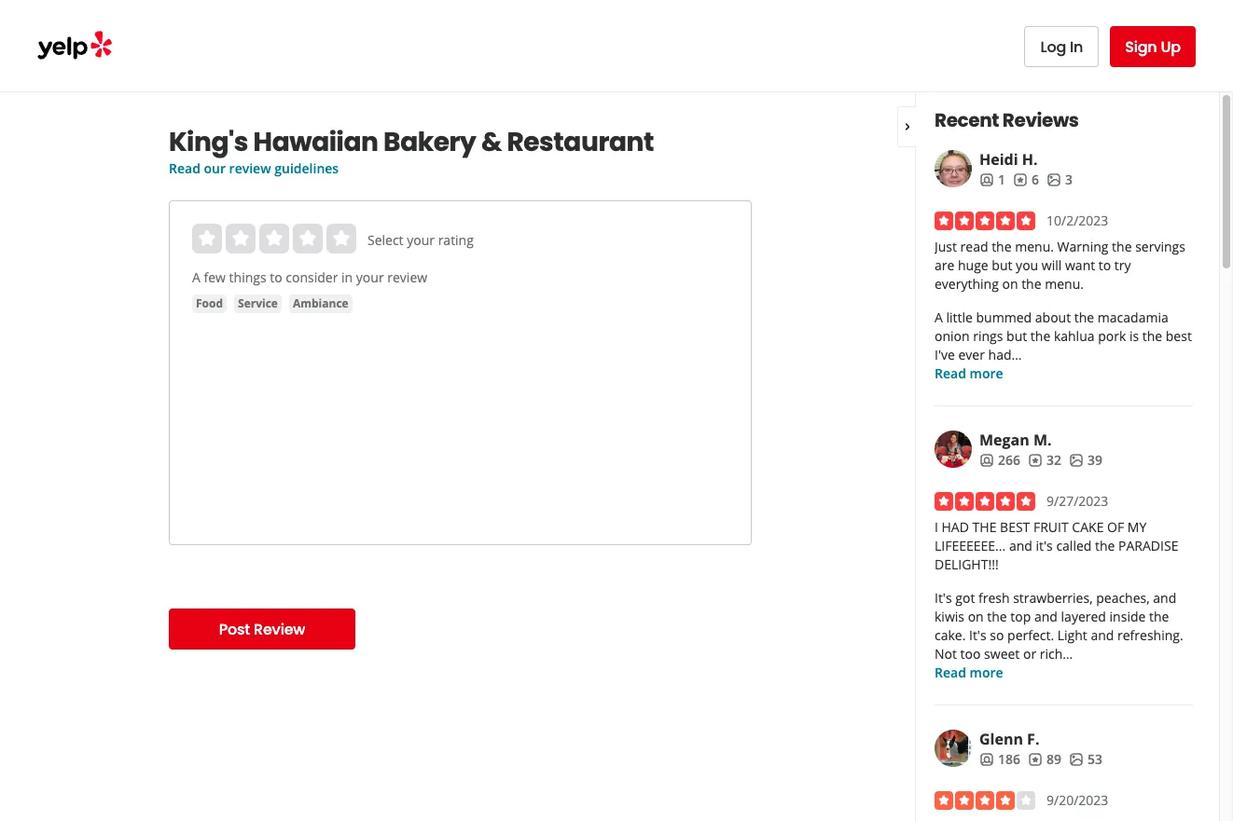 Task type: locate. For each thing, give the bounding box(es) containing it.
photos element for glenn f.
[[1069, 751, 1103, 770]]

a for a little bummed about the macadamia onion rings but the kahlua pork is the best i've ever had…
[[935, 309, 943, 327]]

0 horizontal spatial your
[[356, 269, 384, 286]]

0 vertical spatial it's
[[935, 590, 952, 607]]

friends element containing 1
[[980, 171, 1006, 189]]

friends element down the glenn at the bottom of the page
[[980, 751, 1021, 770]]

your left the rating
[[407, 231, 435, 249]]

friends element down heidi
[[980, 171, 1006, 189]]

0 horizontal spatial to
[[270, 269, 282, 286]]

it's up kiwis
[[935, 590, 952, 607]]

review right our
[[229, 160, 271, 177]]

0 vertical spatial 16 friends v2 image
[[980, 172, 994, 187]]

2 vertical spatial 16 review v2 image
[[1028, 753, 1043, 768]]

5 star rating image
[[935, 212, 1035, 230], [935, 493, 1035, 511]]

a left little
[[935, 309, 943, 327]]

1 vertical spatial 16 review v2 image
[[1028, 453, 1043, 468]]

reviews element down m.
[[1028, 452, 1062, 470]]

0 vertical spatial read
[[169, 160, 200, 177]]

read more down ever
[[935, 365, 1003, 382]]

16 photos v2 image for glenn f.
[[1069, 753, 1084, 768]]

1 vertical spatial 5 star rating image
[[935, 493, 1035, 511]]

but left the "you"
[[992, 257, 1013, 274]]

9/27/2023
[[1047, 493, 1109, 510]]

2 read more from the top
[[935, 664, 1003, 682]]

about
[[1035, 309, 1071, 327]]

the
[[992, 238, 1012, 256], [1112, 238, 1132, 256], [1022, 275, 1042, 293], [1074, 309, 1094, 327], [1031, 327, 1051, 345], [1143, 327, 1162, 345], [1095, 537, 1115, 555], [987, 608, 1007, 626], [1149, 608, 1169, 626]]

16 photos v2 image left "39" at the bottom of the page
[[1069, 453, 1084, 468]]

want
[[1065, 257, 1095, 274]]

1 vertical spatial more
[[970, 664, 1003, 682]]

read down 'not'
[[935, 664, 966, 682]]

0 horizontal spatial review
[[229, 160, 271, 177]]

16 photos v2 image
[[1047, 172, 1062, 187], [1069, 453, 1084, 468], [1069, 753, 1084, 768]]

guidelines
[[274, 160, 339, 177]]

friends element down megan
[[980, 452, 1021, 470]]

32
[[1047, 452, 1062, 469]]

to
[[1099, 257, 1111, 274], [270, 269, 282, 286]]

16 friends v2 image left 1
[[980, 172, 994, 187]]

the up refreshing. at the right of page
[[1149, 608, 1169, 626]]

0 vertical spatial more
[[970, 365, 1003, 382]]

heidi h.
[[980, 149, 1038, 170]]

None radio
[[192, 224, 222, 254], [226, 224, 256, 254], [259, 224, 289, 254], [192, 224, 222, 254], [226, 224, 256, 254], [259, 224, 289, 254]]

1 friends element from the top
[[980, 171, 1006, 189]]

read down i've
[[935, 365, 966, 382]]

5 star rating image for megan m.
[[935, 493, 1035, 511]]

1 vertical spatial reviews element
[[1028, 452, 1062, 470]]

paradise
[[1119, 537, 1179, 555]]

post review button
[[169, 609, 355, 650]]

1 horizontal spatial to
[[1099, 257, 1111, 274]]

1 horizontal spatial your
[[407, 231, 435, 249]]

fruit
[[1034, 519, 1069, 536]]

it's
[[935, 590, 952, 607], [969, 627, 987, 645]]

friends element containing 266
[[980, 452, 1021, 470]]

cake
[[1072, 519, 1104, 536]]

0 vertical spatial 16 photos v2 image
[[1047, 172, 1062, 187]]

2 vertical spatial 16 photos v2 image
[[1069, 753, 1084, 768]]

2 16 friends v2 image from the top
[[980, 453, 994, 468]]

photos element right 89
[[1069, 751, 1103, 770]]

and down best
[[1009, 537, 1033, 555]]

megan m.
[[980, 430, 1052, 451]]

on down the "you"
[[1002, 275, 1018, 293]]

a little bummed about the macadamia onion rings but the kahlua pork is the best i've ever had…
[[935, 309, 1192, 364]]

had
[[942, 519, 969, 536]]

0 vertical spatial on
[[1002, 275, 1018, 293]]

review
[[229, 160, 271, 177], [387, 269, 427, 286]]

16 review v2 image left 6
[[1013, 172, 1028, 187]]

close sidebar icon image
[[900, 119, 915, 134], [900, 119, 915, 134]]

1 vertical spatial menu.
[[1045, 275, 1084, 293]]

2 friends element from the top
[[980, 452, 1021, 470]]

photos element
[[1047, 171, 1073, 189], [1069, 452, 1103, 470], [1069, 751, 1103, 770]]

1 vertical spatial photos element
[[1069, 452, 1103, 470]]

reviews element containing 6
[[1013, 171, 1039, 189]]

0 vertical spatial but
[[992, 257, 1013, 274]]

just read the menu. warning the servings are huge but you will want to try everything on the menu.
[[935, 238, 1186, 293]]

sign up button
[[1110, 26, 1196, 67]]

53
[[1088, 751, 1103, 769]]

more for megan m.
[[970, 664, 1003, 682]]

few
[[204, 269, 226, 286]]

select
[[368, 231, 404, 249]]

rating element
[[192, 224, 356, 254]]

0 vertical spatial photos element
[[1047, 171, 1073, 189]]

1 horizontal spatial on
[[1002, 275, 1018, 293]]

your
[[407, 231, 435, 249], [356, 269, 384, 286]]

i
[[935, 519, 938, 536]]

menu. down will
[[1045, 275, 1084, 293]]

2 vertical spatial friends element
[[980, 751, 1021, 770]]

and down strawberries,
[[1035, 608, 1058, 626]]

1 vertical spatial 16 friends v2 image
[[980, 453, 994, 468]]

perfect.
[[1008, 627, 1054, 645]]

16 photos v2 image left 3
[[1047, 172, 1062, 187]]

read more button
[[935, 365, 1003, 383], [935, 664, 1003, 683]]

0 vertical spatial read more button
[[935, 365, 1003, 383]]

it's left 'so'
[[969, 627, 987, 645]]

16 review v2 image left 89
[[1028, 753, 1043, 768]]

h.
[[1022, 149, 1038, 170]]

lifeeeeee...
[[935, 537, 1006, 555]]

2 5 star rating image from the top
[[935, 493, 1035, 511]]

a left "few"
[[192, 269, 200, 286]]

heidi
[[980, 149, 1018, 170]]

in
[[1070, 36, 1083, 57]]

5 star rating image up the
[[935, 493, 1035, 511]]

and
[[1009, 537, 1033, 555], [1153, 590, 1177, 607], [1035, 608, 1058, 626], [1091, 627, 1114, 645]]

photos element right 6
[[1047, 171, 1073, 189]]

will
[[1042, 257, 1062, 274]]

0 horizontal spatial on
[[968, 608, 984, 626]]

you
[[1016, 257, 1038, 274]]

light
[[1058, 627, 1088, 645]]

1 horizontal spatial a
[[935, 309, 943, 327]]

read more button down ever
[[935, 365, 1003, 383]]

16 review v2 image
[[1013, 172, 1028, 187], [1028, 453, 1043, 468], [1028, 753, 1043, 768]]

1 vertical spatial review
[[387, 269, 427, 286]]

2 vertical spatial photos element
[[1069, 751, 1103, 770]]

16 friends v2 image
[[980, 172, 994, 187], [980, 453, 994, 468]]

review inside king's hawaiian bakery & restaurant read our review guidelines
[[229, 160, 271, 177]]

read for heidi h.
[[935, 365, 966, 382]]

friends element containing 186
[[980, 751, 1021, 770]]

10/2/2023
[[1047, 212, 1109, 229]]

1 horizontal spatial review
[[387, 269, 427, 286]]

had…
[[988, 346, 1022, 364]]

read more
[[935, 365, 1003, 382], [935, 664, 1003, 682]]

reviews element containing 32
[[1028, 452, 1062, 470]]

more
[[970, 365, 1003, 382], [970, 664, 1003, 682]]

a
[[192, 269, 200, 286], [935, 309, 943, 327]]

my
[[1128, 519, 1147, 536]]

1 vertical spatial on
[[968, 608, 984, 626]]

on down got
[[968, 608, 984, 626]]

39
[[1088, 452, 1103, 469]]

too
[[960, 646, 981, 663]]

read more down too
[[935, 664, 1003, 682]]

1 vertical spatial read more
[[935, 664, 1003, 682]]

1 5 star rating image from the top
[[935, 212, 1035, 230]]

2 vertical spatial read
[[935, 664, 966, 682]]

2 more from the top
[[970, 664, 1003, 682]]

0 vertical spatial menu.
[[1015, 238, 1054, 256]]

16 friends v2 image left the 266
[[980, 453, 994, 468]]

to right things
[[270, 269, 282, 286]]

megan
[[980, 430, 1030, 451]]

16 photos v2 image for heidi h.
[[1047, 172, 1062, 187]]

things
[[229, 269, 266, 286]]

but inside just read the menu. warning the servings are huge but you will want to try everything on the menu.
[[992, 257, 1013, 274]]

reviews element for f.
[[1028, 751, 1062, 770]]

1 vertical spatial read
[[935, 365, 966, 382]]

kiwis
[[935, 608, 965, 626]]

1 vertical spatial it's
[[969, 627, 987, 645]]

the down 'of'
[[1095, 537, 1115, 555]]

the down about
[[1031, 327, 1051, 345]]

1 more from the top
[[970, 365, 1003, 382]]

0 vertical spatial reviews element
[[1013, 171, 1039, 189]]

186
[[998, 751, 1021, 769]]

0 vertical spatial a
[[192, 269, 200, 286]]

top
[[1011, 608, 1031, 626]]

not
[[935, 646, 957, 663]]

2 read more button from the top
[[935, 664, 1003, 683]]

try
[[1115, 257, 1131, 274]]

1 vertical spatial friends element
[[980, 452, 1021, 470]]

1 read more from the top
[[935, 365, 1003, 382]]

friends element
[[980, 171, 1006, 189], [980, 452, 1021, 470], [980, 751, 1021, 770]]

1 vertical spatial read more button
[[935, 664, 1003, 683]]

glenn
[[980, 730, 1023, 750]]

3 friends element from the top
[[980, 751, 1021, 770]]

0 vertical spatial read more
[[935, 365, 1003, 382]]

0 vertical spatial review
[[229, 160, 271, 177]]

photos element containing 53
[[1069, 751, 1103, 770]]

None radio
[[293, 224, 323, 254], [327, 224, 356, 254], [293, 224, 323, 254], [327, 224, 356, 254]]

6
[[1032, 171, 1039, 188]]

friends element for glenn f.
[[980, 751, 1021, 770]]

food
[[196, 296, 223, 312]]

reviews element containing 89
[[1028, 751, 1062, 770]]

reviews element
[[1013, 171, 1039, 189], [1028, 452, 1062, 470], [1028, 751, 1062, 770]]

photos element containing 3
[[1047, 171, 1073, 189]]

but up had…
[[1007, 327, 1027, 345]]

0 horizontal spatial a
[[192, 269, 200, 286]]

menu. up the "you"
[[1015, 238, 1054, 256]]

read more button down too
[[935, 664, 1003, 683]]

warning
[[1058, 238, 1109, 256]]

a inside a little bummed about the macadamia onion rings but the kahlua pork is the best i've ever had…
[[935, 309, 943, 327]]

on
[[1002, 275, 1018, 293], [968, 608, 984, 626]]

1 vertical spatial your
[[356, 269, 384, 286]]

1 16 friends v2 image from the top
[[980, 172, 994, 187]]

photos element right 32
[[1069, 452, 1103, 470]]

1 vertical spatial a
[[935, 309, 943, 327]]

16 review v2 image for m.
[[1028, 453, 1043, 468]]

review down select your rating
[[387, 269, 427, 286]]

sign
[[1125, 36, 1157, 57]]

more for heidi h.
[[970, 365, 1003, 382]]

review for few
[[387, 269, 427, 286]]

1 vertical spatial 16 photos v2 image
[[1069, 453, 1084, 468]]

but
[[992, 257, 1013, 274], [1007, 327, 1027, 345]]

read for megan m.
[[935, 664, 966, 682]]

0 vertical spatial 16 review v2 image
[[1013, 172, 1028, 187]]

read left our
[[169, 160, 200, 177]]

photos element containing 39
[[1069, 452, 1103, 470]]

read
[[960, 238, 988, 256]]

best
[[1166, 327, 1192, 345]]

16 review v2 image left 32
[[1028, 453, 1043, 468]]

reviews element down h.
[[1013, 171, 1039, 189]]

2 vertical spatial reviews element
[[1028, 751, 1062, 770]]

the right read
[[992, 238, 1012, 256]]

16 review v2 image for f.
[[1028, 753, 1043, 768]]

0 vertical spatial 5 star rating image
[[935, 212, 1035, 230]]

king's hawaiian bakery & restaurant link
[[169, 124, 752, 160]]

to left try
[[1099, 257, 1111, 274]]

so
[[990, 627, 1004, 645]]

your right 'in' at left
[[356, 269, 384, 286]]

post
[[219, 619, 250, 640]]

ambiance
[[293, 296, 349, 312]]

to inside just read the menu. warning the servings are huge but you will want to try everything on the menu.
[[1099, 257, 1111, 274]]

16 photos v2 image left 53 at bottom right
[[1069, 753, 1084, 768]]

reviews element down f.
[[1028, 751, 1062, 770]]

layered
[[1061, 608, 1106, 626]]

rings
[[973, 327, 1003, 345]]

1 vertical spatial but
[[1007, 327, 1027, 345]]

more down ever
[[970, 365, 1003, 382]]

0 vertical spatial friends element
[[980, 171, 1006, 189]]

log
[[1041, 36, 1066, 57]]

1 read more button from the top
[[935, 365, 1003, 383]]

5 star rating image up read
[[935, 212, 1035, 230]]

bakery
[[383, 124, 476, 160]]

more down sweet
[[970, 664, 1003, 682]]



Task type: describe. For each thing, give the bounding box(es) containing it.
post review
[[219, 619, 305, 640]]

consider
[[286, 269, 338, 286]]

photo of heidi h. image
[[935, 150, 972, 188]]

best
[[1000, 519, 1030, 536]]

called
[[1056, 537, 1092, 555]]

king's hawaiian bakery & restaurant read our review guidelines
[[169, 124, 654, 177]]

the up 'so'
[[987, 608, 1007, 626]]

&
[[481, 124, 502, 160]]

huge
[[958, 257, 989, 274]]

just
[[935, 238, 957, 256]]

is
[[1130, 327, 1139, 345]]

select your rating
[[368, 231, 474, 249]]

the inside i had the best fruit cake of my lifeeeeee... and it's called the paradise delight!!!
[[1095, 537, 1115, 555]]

king's
[[169, 124, 248, 160]]

9/20/2023
[[1047, 792, 1109, 810]]

0 horizontal spatial it's
[[935, 590, 952, 607]]

the
[[973, 519, 997, 536]]

delight!!!
[[935, 556, 999, 574]]

and down layered
[[1091, 627, 1114, 645]]

ever
[[959, 346, 985, 364]]

little
[[946, 309, 973, 327]]

4 star rating image
[[935, 792, 1035, 811]]

sign up
[[1125, 36, 1181, 57]]

review for hawaiian
[[229, 160, 271, 177]]

kahlua
[[1054, 327, 1095, 345]]

3
[[1065, 171, 1073, 188]]

it's
[[1036, 537, 1053, 555]]

friends element for heidi h.
[[980, 171, 1006, 189]]

recent reviews
[[935, 107, 1079, 133]]

everything
[[935, 275, 999, 293]]

16 photos v2 image for megan m.
[[1069, 453, 1084, 468]]

glenn f.
[[980, 730, 1040, 750]]

16 friends v2 image for megan m.
[[980, 453, 994, 468]]

0 vertical spatial your
[[407, 231, 435, 249]]

in
[[341, 269, 353, 286]]

log in button
[[1025, 26, 1099, 67]]

fresh
[[979, 590, 1010, 607]]

photo of glenn f. image
[[935, 730, 972, 768]]

up
[[1161, 36, 1181, 57]]

read more for megan m.
[[935, 664, 1003, 682]]

log in
[[1041, 36, 1083, 57]]

our
[[204, 160, 226, 177]]

read more button for megan m.
[[935, 664, 1003, 683]]

the right the is
[[1143, 327, 1162, 345]]

photo of megan m. image
[[935, 431, 972, 468]]

16 friends v2 image
[[980, 753, 994, 768]]

rating
[[438, 231, 474, 249]]

the up try
[[1112, 238, 1132, 256]]

service
[[238, 296, 278, 312]]

review
[[254, 619, 305, 640]]

16 review v2 image for h.
[[1013, 172, 1028, 187]]

the up 'kahlua'
[[1074, 309, 1094, 327]]

read more button for heidi h.
[[935, 365, 1003, 383]]

89
[[1047, 751, 1062, 769]]

inside
[[1110, 608, 1146, 626]]

16 friends v2 image for heidi h.
[[980, 172, 994, 187]]

servings
[[1135, 238, 1186, 256]]

and up refreshing. at the right of page
[[1153, 590, 1177, 607]]

5 star rating image for heidi h.
[[935, 212, 1035, 230]]

of
[[1107, 519, 1124, 536]]

sweet
[[984, 646, 1020, 663]]

the down the "you"
[[1022, 275, 1042, 293]]

but inside a little bummed about the macadamia onion rings but the kahlua pork is the best i've ever had…
[[1007, 327, 1027, 345]]

refreshing.
[[1118, 627, 1184, 645]]

photos element for heidi h.
[[1047, 171, 1073, 189]]

read inside king's hawaiian bakery & restaurant read our review guidelines
[[169, 160, 200, 177]]

rich…
[[1040, 646, 1073, 663]]

photos element for megan m.
[[1069, 452, 1103, 470]]

recent
[[935, 107, 999, 133]]

strawberries,
[[1013, 590, 1093, 607]]

on inside it's got fresh strawberries, peaches, and kiwis on the top and layered inside the cake. it's so perfect. light and refreshing. not too sweet or rich…
[[968, 608, 984, 626]]

a few things to consider in your review
[[192, 269, 427, 286]]

1 horizontal spatial it's
[[969, 627, 987, 645]]

cake.
[[935, 627, 966, 645]]

friends element for megan m.
[[980, 452, 1021, 470]]

1
[[998, 171, 1006, 188]]

pork
[[1098, 327, 1126, 345]]

a for a few things to consider in your review
[[192, 269, 200, 286]]

hawaiian
[[253, 124, 378, 160]]

or
[[1023, 646, 1037, 663]]

on inside just read the menu. warning the servings are huge but you will want to try everything on the menu.
[[1002, 275, 1018, 293]]

macadamia
[[1098, 309, 1169, 327]]

reviews element for h.
[[1013, 171, 1039, 189]]

and inside i had the best fruit cake of my lifeeeeee... and it's called the paradise delight!!!
[[1009, 537, 1033, 555]]

reviews
[[1003, 107, 1079, 133]]

onion
[[935, 327, 970, 345]]

are
[[935, 257, 955, 274]]

reviews element for m.
[[1028, 452, 1062, 470]]

read our review guidelines link
[[169, 160, 339, 177]]

got
[[955, 590, 975, 607]]

i've
[[935, 346, 955, 364]]

m.
[[1034, 430, 1052, 451]]

it's got fresh strawberries, peaches, and kiwis on the top and layered inside the cake. it's so perfect. light and refreshing. not too sweet or rich…
[[935, 590, 1184, 663]]

restaurant
[[507, 124, 654, 160]]

266
[[998, 452, 1021, 469]]

i had the best fruit cake of my lifeeeeee... and it's called the paradise delight!!!
[[935, 519, 1179, 574]]

f.
[[1027, 730, 1040, 750]]

peaches,
[[1096, 590, 1150, 607]]

bummed
[[976, 309, 1032, 327]]

read more for heidi h.
[[935, 365, 1003, 382]]



Task type: vqa. For each thing, say whether or not it's contained in the screenshot.
journey
no



